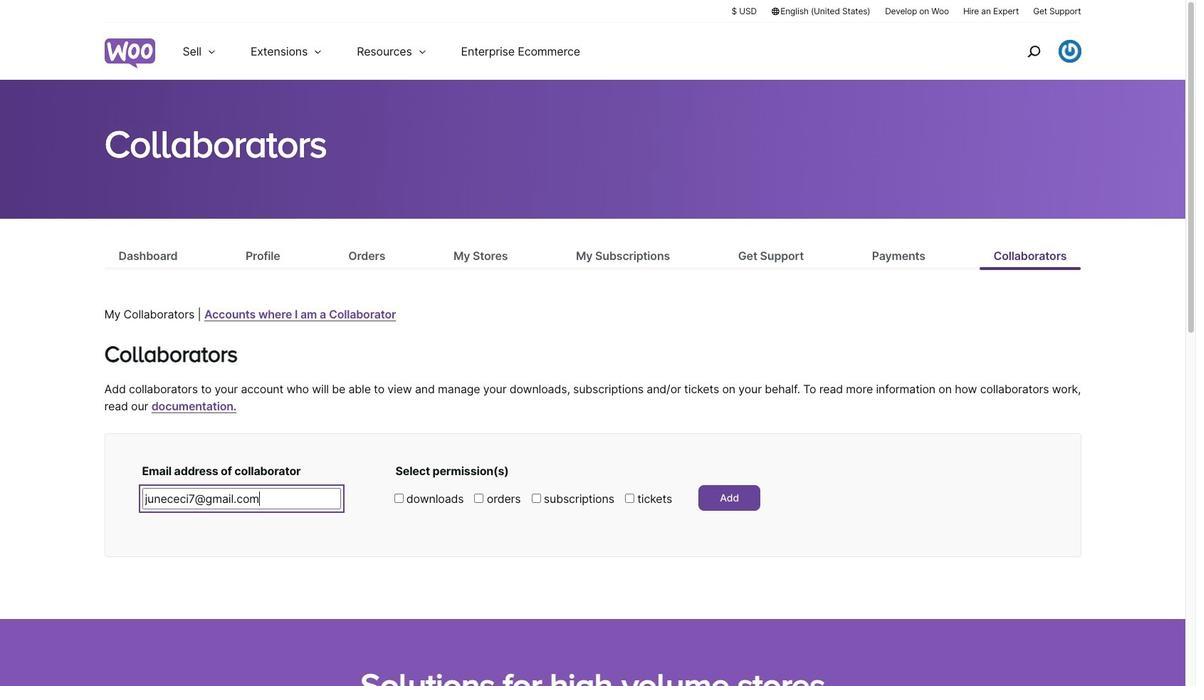 Task type: locate. For each thing, give the bounding box(es) containing it.
None checkbox
[[394, 494, 404, 503], [475, 494, 484, 503], [532, 494, 541, 503], [625, 494, 635, 503], [394, 494, 404, 503], [475, 494, 484, 503], [532, 494, 541, 503], [625, 494, 635, 503]]

open account menu image
[[1059, 40, 1082, 63]]



Task type: vqa. For each thing, say whether or not it's contained in the screenshot.
extend
no



Task type: describe. For each thing, give the bounding box(es) containing it.
service navigation menu element
[[997, 28, 1082, 74]]

search image
[[1023, 40, 1046, 63]]



